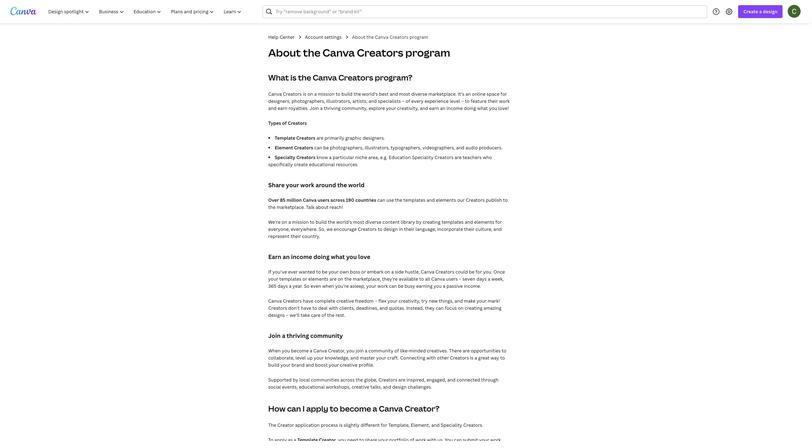Task type: locate. For each thing, give the bounding box(es) containing it.
work inside "canva creators is on a mission to build the world's best and most diverse marketplace. it's an online space for designers, photographers, illustrators, artists, and specialists – of every experience level – to feature their work and earn royalties. join a thriving community, explore your creativity, and earn an income doing what you love!"
[[499, 98, 510, 104]]

0 horizontal spatial an
[[283, 253, 290, 261]]

a inside know a particular niche area, e.g. education speciality creators are teachers who specifically create educational resources.
[[329, 155, 332, 161]]

elements left our at right top
[[436, 197, 456, 203]]

doing down feature
[[464, 105, 476, 111]]

users up the passive
[[446, 276, 458, 282]]

earn
[[278, 105, 288, 111], [429, 105, 439, 111]]

days down the you.
[[477, 276, 487, 282]]

rest.
[[336, 313, 346, 319]]

so,
[[319, 226, 325, 233]]

be up 'when'
[[322, 269, 328, 275]]

for right different
[[381, 423, 387, 429]]

your inside "canva creators is on a mission to build the world's best and most diverse marketplace. it's an online space for designers, photographers, illustrators, artists, and specialists – of every experience level – to feature their work and earn royalties. join a thriving community, explore your creativity, and earn an income doing what you love!"
[[386, 105, 396, 111]]

with up rest.
[[329, 305, 338, 312]]

0 vertical spatial by
[[416, 219, 422, 225]]

to
[[336, 91, 340, 97], [465, 98, 470, 104], [503, 197, 508, 203], [310, 219, 315, 225], [378, 226, 383, 233], [316, 269, 321, 275], [419, 276, 424, 282], [313, 305, 317, 312], [502, 348, 507, 354], [501, 355, 505, 362], [330, 404, 338, 415]]

a up everyone,
[[288, 219, 291, 225]]

1 vertical spatial most
[[353, 219, 364, 225]]

0 horizontal spatial marketplace.
[[277, 204, 305, 211]]

creative inside canva creators have complete creative freedom – flex your creativity, try new things, and make your mark! creators don't have to deal with clients, deadlines, and quotas. instead, they can focus on creating amazing designs – we'll take care of the rest.
[[336, 298, 354, 304]]

creating inside canva creators have complete creative freedom – flex your creativity, try new things, and make your mark! creators don't have to deal with clients, deadlines, and quotas. instead, they can focus on creating amazing designs – we'll take care of the rest.
[[465, 305, 483, 312]]

or up so
[[303, 276, 307, 282]]

1 horizontal spatial doing
[[464, 105, 476, 111]]

application
[[295, 423, 320, 429]]

0 vertical spatial elements
[[436, 197, 456, 203]]

2 vertical spatial design
[[392, 385, 407, 391]]

1 horizontal spatial by
[[416, 219, 422, 225]]

0 vertical spatial thriving
[[324, 105, 341, 111]]

their down everywhere. at the bottom left of page
[[291, 234, 301, 240]]

1 horizontal spatial thriving
[[324, 105, 341, 111]]

1 vertical spatial with
[[427, 355, 436, 362]]

join up when
[[268, 332, 281, 340]]

designers,
[[268, 98, 291, 104]]

2 horizontal spatial build
[[342, 91, 353, 97]]

world's inside we're on a mission to build the world's most diverse content library by creating templates and elements for everyone, everywhere. so, we encourage creators to design in their language, incorporate their culture, and represent their country.
[[336, 219, 352, 225]]

1 vertical spatial illustrators,
[[365, 145, 390, 151]]

1 horizontal spatial diverse
[[411, 91, 427, 97]]

to right publish
[[503, 197, 508, 203]]

on up they're
[[385, 269, 390, 275]]

you left the love! at the right
[[489, 105, 497, 111]]

1 vertical spatial about
[[268, 46, 301, 60]]

1 horizontal spatial speciality
[[441, 423, 462, 429]]

slightly
[[344, 423, 360, 429]]

templates inside the templates and elements our creators publish to the marketplace. talk about reach!
[[404, 197, 426, 203]]

can left use
[[378, 197, 385, 203]]

1 horizontal spatial join
[[310, 105, 319, 111]]

community
[[310, 332, 343, 340], [369, 348, 394, 354]]

creativity, up instead,
[[399, 298, 420, 304]]

0 horizontal spatial days
[[278, 283, 288, 290]]

0 horizontal spatial creating
[[423, 219, 441, 225]]

can inside if you've ever wanted to be your own boss or embark on a side hustle, canva creators could be for you. once your templates or elements are on the marketplace, they're available to all canva users – seven days a week, 365 days a year. so even when you're asleep, your work can be busy earning you a passive income.
[[389, 283, 397, 290]]

canva creators have complete creative freedom – flex your creativity, try new things, and make your mark! creators don't have to deal with clients, deadlines, and quotas. instead, they can focus on creating amazing designs – we'll take care of the rest.
[[268, 298, 502, 319]]

your
[[386, 105, 396, 111], [286, 181, 299, 189], [329, 269, 339, 275], [268, 276, 278, 282], [366, 283, 376, 290], [388, 298, 398, 304], [477, 298, 487, 304], [314, 355, 324, 362], [376, 355, 386, 362], [281, 362, 291, 369], [329, 362, 339, 369]]

template
[[275, 135, 295, 141]]

your down knowledge,
[[329, 362, 339, 369]]

0 vertical spatial educational
[[309, 162, 335, 168]]

1 vertical spatial speciality
[[441, 423, 462, 429]]

1 vertical spatial elements
[[474, 219, 495, 225]]

of right types
[[282, 120, 287, 126]]

about down help center link
[[268, 46, 301, 60]]

center
[[280, 34, 295, 40]]

a left side
[[391, 269, 394, 275]]

level inside "canva creators is on a mission to build the world's best and most diverse marketplace. it's an online space for designers, photographers, illustrators, artists, and specialists – of every experience level – to feature their work and earn royalties. join a thriving community, explore your creativity, and earn an income doing what you love!"
[[450, 98, 460, 104]]

your down the "specialists"
[[386, 105, 396, 111]]

specialty creators
[[275, 155, 316, 161]]

community up the creator,
[[310, 332, 343, 340]]

can down they're
[[389, 283, 397, 290]]

have
[[303, 298, 313, 304], [301, 305, 311, 312]]

are up 'when'
[[330, 276, 337, 282]]

thriving left community,
[[324, 105, 341, 111]]

2 vertical spatial build
[[268, 362, 280, 369]]

days
[[477, 276, 487, 282], [278, 283, 288, 290]]

creators inside supported by local communities across the globe, creators are inspired, engaged, and connected through social events, educational workshops, creative talks, and design challenges.
[[379, 377, 398, 384]]

0 vertical spatial marketplace.
[[429, 91, 457, 97]]

1 vertical spatial join
[[268, 332, 281, 340]]

in
[[399, 226, 403, 233]]

level inside when you become a canva creator, you join a community of like-minded creatives. there are opportunities to collaborate, level up your knowledge, and master your craft. connecting with other creators is a great way to build your brand and boost your creative profile.
[[296, 355, 306, 362]]

on inside "canva creators is on a mission to build the world's best and most diverse marketplace. it's an online space for designers, photographers, illustrators, artists, and specialists – of every experience level – to feature their work and earn royalties. join a thriving community, explore your creativity, and earn an income doing what you love!"
[[308, 91, 313, 97]]

knowledge,
[[325, 355, 349, 362]]

become
[[291, 348, 309, 354], [340, 404, 371, 415]]

asleep,
[[350, 283, 365, 290]]

0 vertical spatial work
[[499, 98, 510, 104]]

0 vertical spatial mission
[[318, 91, 335, 97]]

can up know
[[314, 145, 322, 151]]

1 horizontal spatial what
[[477, 105, 488, 111]]

to right wanted
[[316, 269, 321, 275]]

supported
[[268, 377, 292, 384]]

you
[[489, 105, 497, 111], [346, 253, 357, 261], [434, 283, 442, 290], [282, 348, 290, 354], [347, 348, 355, 354]]

the templates and elements our creators publish to the marketplace. talk about reach!
[[268, 197, 508, 211]]

2 vertical spatial elements
[[308, 276, 329, 282]]

0 vertical spatial design
[[763, 8, 778, 15]]

a inside we're on a mission to build the world's most diverse content library by creating templates and elements for everyone, everywhere. so, we encourage creators to design in their language, incorporate their culture, and represent their country.
[[288, 219, 291, 225]]

deadlines,
[[356, 305, 379, 312]]

elements inside we're on a mission to build the world's most diverse content library by creating templates and elements for everyone, everywhere. so, we encourage creators to design in their language, incorporate their culture, and represent their country.
[[474, 219, 495, 225]]

0 vertical spatial doing
[[464, 105, 476, 111]]

to up everywhere. at the bottom left of page
[[310, 219, 315, 225]]

challenges.
[[408, 385, 432, 391]]

is
[[291, 72, 297, 83], [303, 91, 306, 97], [470, 355, 474, 362], [339, 423, 343, 429]]

creative
[[336, 298, 354, 304], [340, 362, 358, 369], [352, 385, 369, 391]]

0 horizontal spatial community
[[310, 332, 343, 340]]

creators inside the templates and elements our creators publish to the marketplace. talk about reach!
[[466, 197, 485, 203]]

0 vertical spatial speciality
[[412, 155, 434, 161]]

is left great
[[470, 355, 474, 362]]

1 horizontal spatial an
[[440, 105, 446, 111]]

1 horizontal spatial level
[[450, 98, 460, 104]]

and inside the templates and elements our creators publish to the marketplace. talk about reach!
[[427, 197, 435, 203]]

0 horizontal spatial level
[[296, 355, 306, 362]]

most inside we're on a mission to build the world's most diverse content library by creating templates and elements for everyone, everywhere. so, we encourage creators to design in their language, incorporate their culture, and represent their country.
[[353, 219, 364, 225]]

things,
[[439, 298, 454, 304]]

to left feature
[[465, 98, 470, 104]]

creating
[[423, 219, 441, 225], [465, 305, 483, 312]]

0 vertical spatial across
[[331, 197, 345, 203]]

1 horizontal spatial templates
[[404, 197, 426, 203]]

1 vertical spatial or
[[303, 276, 307, 282]]

creators inside if you've ever wanted to be your own boss or embark on a side hustle, canva creators could be for you. once your templates or elements are on the marketplace, they're available to all canva users – seven days a week, 365 days a year. so even when you're asleep, your work can be busy earning you a passive income.
[[436, 269, 455, 275]]

speciality inside know a particular niche area, e.g. education speciality creators are teachers who specifically create educational resources.
[[412, 155, 434, 161]]

master
[[360, 355, 375, 362]]

0 horizontal spatial with
[[329, 305, 338, 312]]

creativity, down every
[[397, 105, 419, 111]]

best
[[379, 91, 389, 97]]

1 vertical spatial have
[[301, 305, 311, 312]]

templates
[[404, 197, 426, 203], [442, 219, 464, 225], [279, 276, 302, 282]]

creative inside supported by local communities across the globe, creators are inspired, engaged, and connected through social events, educational workshops, creative talks, and design challenges.
[[352, 385, 369, 391]]

videographers,
[[423, 145, 455, 151]]

to inside the templates and elements our creators publish to the marketplace. talk about reach!
[[503, 197, 508, 203]]

create
[[744, 8, 759, 15]]

level down it's
[[450, 98, 460, 104]]

1 vertical spatial diverse
[[365, 219, 382, 225]]

join right royalties.
[[310, 105, 319, 111]]

or up marketplace,
[[361, 269, 366, 275]]

a down what is the canva creators program?
[[314, 91, 317, 97]]

0 vertical spatial what
[[477, 105, 488, 111]]

1 horizontal spatial about
[[352, 34, 366, 40]]

join a thriving community
[[268, 332, 343, 340]]

minded
[[409, 348, 426, 354]]

for inside if you've ever wanted to be your own boss or embark on a side hustle, canva creators could be for you. once your templates or elements are on the marketplace, they're available to all canva users – seven days a week, 365 days a year. so even when you're asleep, your work can be busy earning you a passive income.
[[476, 269, 482, 275]]

1 vertical spatial community
[[369, 348, 394, 354]]

community inside when you become a canva creator, you join a community of like-minded creatives. there are opportunities to collaborate, level up your knowledge, and master your craft. connecting with other creators is a great way to build your brand and boost your creative profile.
[[369, 348, 394, 354]]

an
[[466, 91, 471, 97], [440, 105, 446, 111], [283, 253, 290, 261]]

about right 'settings' on the top left of page
[[352, 34, 366, 40]]

educational down local
[[299, 385, 325, 391]]

1 horizontal spatial build
[[316, 219, 327, 225]]

design down content
[[384, 226, 398, 233]]

the inside if you've ever wanted to be your own boss or embark on a side hustle, canva creators could be for you. once your templates or elements are on the marketplace, they're available to all canva users – seven days a week, 365 days a year. so even when you're asleep, your work can be busy earning you a passive income.
[[345, 276, 352, 282]]

great
[[478, 355, 490, 362]]

creators inside when you become a canva creator, you join a community of like-minded creatives. there are opportunities to collaborate, level up your knowledge, and master your craft. connecting with other creators is a great way to build your brand and boost your creative profile.
[[450, 355, 469, 362]]

can down things,
[[436, 305, 444, 312]]

speciality down videographers,
[[412, 155, 434, 161]]

build down collaborate,
[[268, 362, 280, 369]]

are left teachers
[[455, 155, 462, 161]]

what
[[268, 72, 289, 83]]

1 vertical spatial by
[[293, 377, 298, 384]]

0 vertical spatial creativity,
[[397, 105, 419, 111]]

1 vertical spatial doing
[[314, 253, 330, 261]]

the inside "canva creators is on a mission to build the world's best and most diverse marketplace. it's an online space for designers, photographers, illustrators, artists, and specialists – of every experience level – to feature their work and earn royalties. join a thriving community, explore your creativity, and earn an income doing what you love!"
[[354, 91, 361, 97]]

0 horizontal spatial become
[[291, 348, 309, 354]]

0 vertical spatial creative
[[336, 298, 354, 304]]

library
[[401, 219, 415, 225]]

take
[[301, 313, 310, 319]]

templates down ever
[[279, 276, 302, 282]]

users up about
[[318, 197, 330, 203]]

across up workshops,
[[341, 377, 355, 384]]

seven
[[463, 276, 476, 282]]

1 horizontal spatial community
[[369, 348, 394, 354]]

1 horizontal spatial income
[[447, 105, 463, 111]]

can
[[314, 145, 322, 151], [378, 197, 385, 203], [389, 283, 397, 290], [436, 305, 444, 312], [287, 404, 301, 415]]

who
[[483, 155, 492, 161]]

mission inside "canva creators is on a mission to build the world's best and most diverse marketplace. it's an online space for designers, photographers, illustrators, artists, and specialists – of every experience level – to feature their work and earn royalties. join a thriving community, explore your creativity, and earn an income doing what you love!"
[[318, 91, 335, 97]]

are left inspired,
[[399, 377, 406, 384]]

2 vertical spatial creative
[[352, 385, 369, 391]]

a left year.
[[289, 283, 292, 290]]

work left around
[[301, 181, 314, 189]]

build up the artists,
[[342, 91, 353, 97]]

0 horizontal spatial income
[[291, 253, 312, 261]]

1 vertical spatial educational
[[299, 385, 325, 391]]

1 vertical spatial mission
[[292, 219, 309, 225]]

how can i apply to become a canva creator?
[[268, 404, 440, 415]]

community up craft.
[[369, 348, 394, 354]]

boost
[[315, 362, 328, 369]]

for right space at the top of page
[[501, 91, 507, 97]]

2 vertical spatial work
[[378, 283, 388, 290]]

world's up the artists,
[[362, 91, 378, 97]]

0 horizontal spatial mission
[[292, 219, 309, 225]]

0 horizontal spatial diverse
[[365, 219, 382, 225]]

2 horizontal spatial elements
[[474, 219, 495, 225]]

a
[[760, 8, 762, 15], [314, 91, 317, 97], [320, 105, 323, 111], [329, 155, 332, 161], [288, 219, 291, 225], [391, 269, 394, 275], [488, 276, 491, 282], [289, 283, 292, 290], [443, 283, 446, 290], [282, 332, 285, 340], [310, 348, 312, 354], [365, 348, 368, 354], [475, 355, 477, 362], [373, 404, 377, 415]]

with
[[329, 305, 338, 312], [427, 355, 436, 362]]

0 vertical spatial users
[[318, 197, 330, 203]]

designers.
[[363, 135, 385, 141]]

account
[[305, 34, 323, 40]]

on inside we're on a mission to build the world's most diverse content library by creating templates and elements for everyone, everywhere. so, we encourage creators to design in their language, incorporate their culture, and represent their country.
[[282, 219, 287, 225]]

canva inside when you become a canva creator, you join a community of like-minded creatives. there are opportunities to collaborate, level up your knowledge, and master your craft. connecting with other creators is a great way to build your brand and boost your creative profile.
[[314, 348, 327, 354]]

explore
[[369, 105, 385, 111]]

even
[[311, 283, 321, 290]]

0 horizontal spatial most
[[353, 219, 364, 225]]

your down marketplace,
[[366, 283, 376, 290]]

0 vertical spatial join
[[310, 105, 319, 111]]

a right royalties.
[[320, 105, 323, 111]]

0 vertical spatial diverse
[[411, 91, 427, 97]]

the inside canva creators have complete creative freedom – flex your creativity, try new things, and make your mark! creators don't have to deal with clients, deadlines, and quotas. instead, they can focus on creating amazing designs – we'll take care of the rest.
[[327, 313, 335, 319]]

1 vertical spatial become
[[340, 404, 371, 415]]

0 horizontal spatial speciality
[[412, 155, 434, 161]]

area,
[[368, 155, 379, 161]]

world's up encourage
[[336, 219, 352, 225]]

0 horizontal spatial photographers,
[[292, 98, 325, 104]]

is left the slightly
[[339, 423, 343, 429]]

0 vertical spatial become
[[291, 348, 309, 354]]

work up the love! at the right
[[499, 98, 510, 104]]

are right "there" at right
[[463, 348, 470, 354]]

1 vertical spatial creating
[[465, 305, 483, 312]]

by up events,
[[293, 377, 298, 384]]

experience
[[425, 98, 449, 104]]

become up the slightly
[[340, 404, 371, 415]]

teachers
[[463, 155, 482, 161]]

1 vertical spatial work
[[301, 181, 314, 189]]

most up the "specialists"
[[399, 91, 410, 97]]

a right know
[[329, 155, 332, 161]]

template,
[[389, 423, 410, 429]]

a inside dropdown button
[[760, 8, 762, 15]]

build inside we're on a mission to build the world's most diverse content library by creating templates and elements for everyone, everywhere. so, we encourage creators to design in their language, incorporate their culture, and represent their country.
[[316, 219, 327, 225]]

you left join
[[347, 348, 355, 354]]

1 vertical spatial build
[[316, 219, 327, 225]]

about
[[352, 34, 366, 40], [268, 46, 301, 60]]

to up care
[[313, 305, 317, 312]]

marketplace.
[[429, 91, 457, 97], [277, 204, 305, 211]]

care
[[311, 313, 321, 319]]

what up own
[[331, 253, 345, 261]]

we're on a mission to build the world's most diverse content library by creating templates and elements for everyone, everywhere. so, we encourage creators to design in their language, incorporate their culture, and represent their country.
[[268, 219, 502, 240]]

diverse
[[411, 91, 427, 97], [365, 219, 382, 225]]

around
[[316, 181, 336, 189]]

of left every
[[406, 98, 410, 104]]

what is the canva creators program?
[[268, 72, 413, 83]]

you're
[[335, 283, 349, 290]]

of
[[406, 98, 410, 104], [282, 120, 287, 126], [322, 313, 326, 319], [395, 348, 399, 354]]

earn
[[268, 253, 281, 261]]

new
[[429, 298, 438, 304]]

most
[[399, 91, 410, 97], [353, 219, 364, 225]]

0 vertical spatial most
[[399, 91, 410, 97]]

creative down knowledge,
[[340, 362, 358, 369]]

mission up everywhere. at the bottom left of page
[[292, 219, 309, 225]]

social
[[268, 385, 281, 391]]

we're
[[268, 219, 281, 225]]

supported by local communities across the globe, creators are inspired, engaged, and connected through social events, educational workshops, creative talks, and design challenges.
[[268, 377, 499, 391]]

mission inside we're on a mission to build the world's most diverse content library by creating templates and elements for everyone, everywhere. so, we encourage creators to design in their language, incorporate their culture, and represent their country.
[[292, 219, 309, 225]]

by inside supported by local communities across the globe, creators are inspired, engaged, and connected through social events, educational workshops, creative talks, and design challenges.
[[293, 377, 298, 384]]

photographers,
[[292, 98, 325, 104], [330, 145, 364, 151]]

creators inside we're on a mission to build the world's most diverse content library by creating templates and elements for everyone, everywhere. so, we encourage creators to design in their language, incorporate their culture, and represent their country.
[[358, 226, 377, 233]]

0 vertical spatial about
[[352, 34, 366, 40]]

design down inspired,
[[392, 385, 407, 391]]

2 horizontal spatial an
[[466, 91, 471, 97]]

build inside when you become a canva creator, you join a community of like-minded creatives. there are opportunities to collaborate, level up your knowledge, and master your craft. connecting with other creators is a great way to build your brand and boost your creative profile.
[[268, 362, 280, 369]]

1 vertical spatial an
[[440, 105, 446, 111]]

they
[[425, 305, 435, 312]]

users
[[318, 197, 330, 203], [446, 276, 458, 282]]

build up so,
[[316, 219, 327, 225]]

1 vertical spatial creativity,
[[399, 298, 420, 304]]

0 vertical spatial creating
[[423, 219, 441, 225]]

their
[[488, 98, 498, 104], [404, 226, 415, 233], [464, 226, 475, 233], [291, 234, 301, 240]]

illustrators, up community,
[[326, 98, 351, 104]]

templates up incorporate
[[442, 219, 464, 225]]

1 vertical spatial creative
[[340, 362, 358, 369]]

are inside if you've ever wanted to be your own boss or embark on a side hustle, canva creators could be for you. once your templates or elements are on the marketplace, they're available to all canva users – seven days a week, 365 days a year. so even when you're asleep, your work can be busy earning you a passive income.
[[330, 276, 337, 282]]

thriving inside "canva creators is on a mission to build the world's best and most diverse marketplace. it's an online space for designers, photographers, illustrators, artists, and specialists – of every experience level – to feature their work and earn royalties. join a thriving community, explore your creativity, and earn an income doing what you love!"
[[324, 105, 341, 111]]

is right what
[[291, 72, 297, 83]]

over
[[268, 197, 279, 203]]

all
[[425, 276, 430, 282]]

0 vertical spatial templates
[[404, 197, 426, 203]]

elements up even
[[308, 276, 329, 282]]

countries
[[355, 197, 376, 203]]

christina overa image
[[788, 5, 801, 18]]

join
[[310, 105, 319, 111], [268, 332, 281, 340]]

join inside "canva creators is on a mission to build the world's best and most diverse marketplace. it's an online space for designers, photographers, illustrators, artists, and specialists – of every experience level – to feature their work and earn royalties. join a thriving community, explore your creativity, and earn an income doing what you love!"
[[310, 105, 319, 111]]

design inside we're on a mission to build the world's most diverse content library by creating templates and elements for everyone, everywhere. so, we encourage creators to design in their language, incorporate their culture, and represent their country.
[[384, 226, 398, 233]]

1 vertical spatial about the canva creators program
[[268, 46, 450, 60]]

0 horizontal spatial templates
[[279, 276, 302, 282]]

1 horizontal spatial most
[[399, 91, 410, 97]]

1 horizontal spatial creating
[[465, 305, 483, 312]]

0 horizontal spatial doing
[[314, 253, 330, 261]]

encourage
[[334, 226, 357, 233]]

specialists
[[378, 98, 401, 104]]

an right earn
[[283, 253, 290, 261]]

elements inside the templates and elements our creators publish to the marketplace. talk about reach!
[[436, 197, 456, 203]]

creators inside know a particular niche area, e.g. education speciality creators are teachers who specifically create educational resources.
[[435, 155, 454, 161]]

creative inside when you become a canva creator, you join a community of like-minded creatives. there are opportunities to collaborate, level up your knowledge, and master your craft. connecting with other creators is a great way to build your brand and boost your creative profile.
[[340, 362, 358, 369]]

photographers, inside "canva creators is on a mission to build the world's best and most diverse marketplace. it's an online space for designers, photographers, illustrators, artists, and specialists – of every experience level – to feature their work and earn royalties. join a thriving community, explore your creativity, and earn an income doing what you love!"
[[292, 98, 325, 104]]

creative up clients,
[[336, 298, 354, 304]]

speciality left creators.
[[441, 423, 462, 429]]

thriving down we'll
[[287, 332, 309, 340]]

1 horizontal spatial world's
[[362, 91, 378, 97]]

about
[[316, 204, 329, 211]]

create a design button
[[739, 5, 783, 18]]

design right create
[[763, 8, 778, 15]]

income up wanted
[[291, 253, 312, 261]]

0 horizontal spatial illustrators,
[[326, 98, 351, 104]]

creating up language,
[[423, 219, 441, 225]]

with inside canva creators have complete creative freedom – flex your creativity, try new things, and make your mark! creators don't have to deal with clients, deadlines, and quotas. instead, they can focus on creating amazing designs – we'll take care of the rest.
[[329, 305, 338, 312]]

1 vertical spatial level
[[296, 355, 306, 362]]

speciality
[[412, 155, 434, 161], [441, 423, 462, 429]]

0 horizontal spatial thriving
[[287, 332, 309, 340]]

0 vertical spatial income
[[447, 105, 463, 111]]

1 horizontal spatial marketplace.
[[429, 91, 457, 97]]

a right join
[[365, 348, 368, 354]]

creating inside we're on a mission to build the world's most diverse content library by creating templates and elements for everyone, everywhere. so, we encourage creators to design in their language, incorporate their culture, and represent their country.
[[423, 219, 441, 225]]

1 vertical spatial across
[[341, 377, 355, 384]]

marketplace. up experience
[[429, 91, 457, 97]]

doing inside "canva creators is on a mission to build the world's best and most diverse marketplace. it's an online space for designers, photographers, illustrators, artists, and specialists – of every experience level – to feature their work and earn royalties. join a thriving community, explore your creativity, and earn an income doing what you love!"
[[464, 105, 476, 111]]

the
[[268, 423, 276, 429]]

diverse left content
[[365, 219, 382, 225]]



Task type: describe. For each thing, give the bounding box(es) containing it.
feature
[[471, 98, 487, 104]]

are left primarily
[[317, 135, 324, 141]]

could
[[456, 269, 468, 275]]

how
[[268, 404, 286, 415]]

be up know
[[323, 145, 329, 151]]

templates inside if you've ever wanted to be your own boss or embark on a side hustle, canva creators could be for you. once your templates or elements are on the marketplace, they're available to all canva users – seven days a week, 365 days a year. so even when you're asleep, your work can be busy earning you a passive income.
[[279, 276, 302, 282]]

creatives.
[[427, 348, 448, 354]]

0 vertical spatial an
[[466, 91, 471, 97]]

1 vertical spatial thriving
[[287, 332, 309, 340]]

– left 'flex'
[[375, 298, 378, 304]]

– left we'll
[[286, 313, 289, 319]]

element creators can be photographers, illustrators, typographers, videographers, and audio producers.
[[275, 145, 503, 151]]

connecting
[[400, 355, 425, 362]]

become inside when you become a canva creator, you join a community of like-minded creatives. there are opportunities to collaborate, level up your knowledge, and master your craft. connecting with other creators is a great way to build your brand and boost your creative profile.
[[291, 348, 309, 354]]

2 vertical spatial an
[[283, 253, 290, 261]]

help center
[[268, 34, 295, 40]]

creators inside "canva creators is on a mission to build the world's best and most diverse marketplace. it's an online space for designers, photographers, illustrators, artists, and specialists – of every experience level – to feature their work and earn royalties. join a thriving community, explore your creativity, and earn an income doing what you love!"
[[283, 91, 302, 97]]

marketplace. inside the templates and elements our creators publish to the marketplace. talk about reach!
[[277, 204, 305, 211]]

opportunities
[[471, 348, 501, 354]]

diverse inside "canva creators is on a mission to build the world's best and most diverse marketplace. it's an online space for designers, photographers, illustrators, artists, and specialists – of every experience level – to feature their work and earn royalties. join a thriving community, explore your creativity, and earn an income doing what you love!"
[[411, 91, 427, 97]]

to right opportunities on the bottom of the page
[[502, 348, 507, 354]]

embark
[[367, 269, 384, 275]]

canva inside canva creators have complete creative freedom – flex your creativity, try new things, and make your mark! creators don't have to deal with clients, deadlines, and quotas. instead, they can focus on creating amazing designs – we'll take care of the rest.
[[268, 298, 282, 304]]

you left love
[[346, 253, 357, 261]]

to right way
[[501, 355, 505, 362]]

1 vertical spatial income
[[291, 253, 312, 261]]

design inside dropdown button
[[763, 8, 778, 15]]

when
[[322, 283, 334, 290]]

everywhere.
[[291, 226, 318, 233]]

on inside canva creators have complete creative freedom – flex your creativity, try new things, and make your mark! creators don't have to deal with clients, deadlines, and quotas. instead, they can focus on creating amazing designs – we'll take care of the rest.
[[458, 305, 464, 312]]

2 earn from the left
[[429, 105, 439, 111]]

marketplace. inside "canva creators is on a mission to build the world's best and most diverse marketplace. it's an online space for designers, photographers, illustrators, artists, and specialists – of every experience level – to feature their work and earn royalties. join a thriving community, explore your creativity, and earn an income doing what you love!"
[[429, 91, 457, 97]]

85
[[280, 197, 286, 203]]

a down designs at the bottom
[[282, 332, 285, 340]]

creativity, inside canva creators have complete creative freedom – flex your creativity, try new things, and make your mark! creators don't have to deal with clients, deadlines, and quotas. instead, they can focus on creating amazing designs – we'll take care of the rest.
[[399, 298, 420, 304]]

0 horizontal spatial about
[[268, 46, 301, 60]]

busy
[[405, 283, 415, 290]]

amazing
[[484, 305, 502, 312]]

local
[[299, 377, 310, 384]]

help center link
[[268, 34, 295, 41]]

to left all
[[419, 276, 424, 282]]

educational inside supported by local communities across the globe, creators are inspired, engaged, and connected through social events, educational workshops, creative talks, and design challenges.
[[299, 385, 325, 391]]

0 vertical spatial have
[[303, 298, 313, 304]]

a down the you.
[[488, 276, 491, 282]]

to down what is the canva creators program?
[[336, 91, 340, 97]]

build inside "canva creators is on a mission to build the world's best and most diverse marketplace. it's an online space for designers, photographers, illustrators, artists, and specialists – of every experience level – to feature their work and earn royalties. join a thriving community, explore your creativity, and earn an income doing what you love!"
[[342, 91, 353, 97]]

– down it's
[[461, 98, 464, 104]]

a up up
[[310, 348, 312, 354]]

templates inside we're on a mission to build the world's most diverse content library by creating templates and elements for everyone, everywhere. so, we encourage creators to design in their language, incorporate their culture, and represent their country.
[[442, 219, 464, 225]]

you.
[[483, 269, 493, 275]]

1 vertical spatial days
[[278, 283, 288, 290]]

of inside canva creators have complete creative freedom – flex your creativity, try new things, and make your mark! creators don't have to deal with clients, deadlines, and quotas. instead, they can focus on creating amazing designs – we'll take care of the rest.
[[322, 313, 326, 319]]

try
[[422, 298, 428, 304]]

our
[[457, 197, 465, 203]]

– inside if you've ever wanted to be your own boss or embark on a side hustle, canva creators could be for you. once your templates or elements are on the marketplace, they're available to all canva users – seven days a week, 365 days a year. so even when you're asleep, your work can be busy earning you a passive income.
[[459, 276, 462, 282]]

template creators are primarily graphic designers.
[[275, 135, 385, 141]]

1 horizontal spatial photographers,
[[330, 145, 364, 151]]

through
[[481, 377, 499, 384]]

collaborate,
[[268, 355, 294, 362]]

account settings
[[305, 34, 342, 40]]

every
[[411, 98, 424, 104]]

work inside if you've ever wanted to be your own boss or embark on a side hustle, canva creators could be for you. once your templates or elements are on the marketplace, they're available to all canva users – seven days a week, 365 days a year. so even when you're asleep, your work can be busy earning you a passive income.
[[378, 283, 388, 290]]

are inside when you become a canva creator, you join a community of like-minded creatives. there are opportunities to collaborate, level up your knowledge, and master your craft. connecting with other creators is a great way to build your brand and boost your creative profile.
[[463, 348, 470, 354]]

diverse inside we're on a mission to build the world's most diverse content library by creating templates and elements for everyone, everywhere. so, we encourage creators to design in their language, incorporate their culture, and represent their country.
[[365, 219, 382, 225]]

your left own
[[329, 269, 339, 275]]

we'll
[[290, 313, 300, 319]]

wanted
[[299, 269, 315, 275]]

1 vertical spatial program
[[406, 46, 450, 60]]

apply
[[306, 404, 328, 415]]

online
[[472, 91, 486, 97]]

is inside "canva creators is on a mission to build the world's best and most diverse marketplace. it's an online space for designers, photographers, illustrators, artists, and specialists – of every experience level – to feature their work and earn royalties. join a thriving community, explore your creativity, and earn an income doing what you love!"
[[303, 91, 306, 97]]

the creator application process is slightly different for template, element, and speciality creators.
[[268, 423, 484, 429]]

artists,
[[353, 98, 368, 104]]

their inside "canva creators is on a mission to build the world's best and most diverse marketplace. it's an online space for designers, photographers, illustrators, artists, and specialists – of every experience level – to feature their work and earn royalties. join a thriving community, explore your creativity, and earn an income doing what you love!"
[[488, 98, 498, 104]]

elements inside if you've ever wanted to be your own boss or embark on a side hustle, canva creators could be for you. once your templates or elements are on the marketplace, they're available to all canva users – seven days a week, 365 days a year. so even when you're asleep, your work can be busy earning you a passive income.
[[308, 276, 329, 282]]

top level navigation element
[[44, 5, 247, 18]]

talk
[[306, 204, 315, 211]]

educational inside know a particular niche area, e.g. education speciality creators are teachers who specifically create educational resources.
[[309, 162, 335, 168]]

for inside we're on a mission to build the world's most diverse content library by creating templates and elements for everyone, everywhere. so, we encourage creators to design in their language, incorporate their culture, and represent their country.
[[496, 219, 502, 225]]

your up million
[[286, 181, 299, 189]]

you up collaborate,
[[282, 348, 290, 354]]

love
[[358, 253, 371, 261]]

craft.
[[387, 355, 399, 362]]

0 horizontal spatial or
[[303, 276, 307, 282]]

settings
[[324, 34, 342, 40]]

typographers,
[[391, 145, 422, 151]]

week,
[[492, 276, 504, 282]]

if you've ever wanted to be your own boss or embark on a side hustle, canva creators could be for you. once your templates or elements are on the marketplace, they're available to all canva users – seven days a week, 365 days a year. so even when you're asleep, your work can be busy earning you a passive income.
[[268, 269, 505, 290]]

can left i
[[287, 404, 301, 415]]

by inside we're on a mission to build the world's most diverse content library by creating templates and elements for everyone, everywhere. so, we encourage creators to design in their language, incorporate their culture, and represent their country.
[[416, 219, 422, 225]]

know a particular niche area, e.g. education speciality creators are teachers who specifically create educational resources.
[[268, 155, 492, 168]]

are inside know a particular niche area, e.g. education speciality creators are teachers who specifically create educational resources.
[[455, 155, 462, 161]]

the inside supported by local communities across the globe, creators are inspired, engaged, and connected through social events, educational workshops, creative talks, and design challenges.
[[356, 377, 363, 384]]

other
[[437, 355, 449, 362]]

your up boost
[[314, 355, 324, 362]]

what inside "canva creators is on a mission to build the world's best and most diverse marketplace. it's an online space for designers, photographers, illustrators, artists, and specialists – of every experience level – to feature their work and earn royalties. join a thriving community, explore your creativity, and earn an income doing what you love!"
[[477, 105, 488, 111]]

users inside if you've ever wanted to be your own boss or embark on a side hustle, canva creators could be for you. once your templates or elements are on the marketplace, they're available to all canva users – seven days a week, 365 days a year. so even when you're asleep, your work can be busy earning you a passive income.
[[446, 276, 458, 282]]

your up the 365
[[268, 276, 278, 282]]

income inside "canva creators is on a mission to build the world's best and most diverse marketplace. it's an online space for designers, photographers, illustrators, artists, and specialists – of every experience level – to feature their work and earn royalties. join a thriving community, explore your creativity, and earn an income doing what you love!"
[[447, 105, 463, 111]]

when you become a canva creator, you join a community of like-minded creatives. there are opportunities to collaborate, level up your knowledge, and master your craft. connecting with other creators is a great way to build your brand and boost your creative profile.
[[268, 348, 507, 369]]

use
[[386, 197, 394, 203]]

design inside supported by local communities across the globe, creators are inspired, engaged, and connected through social events, educational workshops, creative talks, and design challenges.
[[392, 385, 407, 391]]

a up the creator application process is slightly different for template, element, and speciality creators.
[[373, 404, 377, 415]]

your right make
[[477, 298, 487, 304]]

be left busy
[[398, 283, 404, 290]]

on up "you're"
[[338, 276, 343, 282]]

community,
[[342, 105, 368, 111]]

0 vertical spatial program
[[410, 34, 428, 40]]

publish
[[486, 197, 502, 203]]

designs
[[268, 313, 285, 319]]

account settings link
[[305, 34, 342, 41]]

you inside "canva creators is on a mission to build the world's best and most diverse marketplace. it's an online space for designers, photographers, illustrators, artists, and specialists – of every experience level – to feature their work and earn royalties. join a thriving community, explore your creativity, and earn an income doing what you love!"
[[489, 105, 497, 111]]

a left great
[[475, 355, 477, 362]]

1 earn from the left
[[278, 105, 288, 111]]

1 vertical spatial what
[[331, 253, 345, 261]]

brand
[[292, 362, 305, 369]]

focus
[[445, 305, 457, 312]]

their down library
[[404, 226, 415, 233]]

creator,
[[328, 348, 346, 354]]

the inside we're on a mission to build the world's most diverse content library by creating templates and elements for everyone, everywhere. so, we encourage creators to design in their language, incorporate their culture, and represent their country.
[[328, 219, 335, 225]]

your up "quotas."
[[388, 298, 398, 304]]

your left craft.
[[376, 355, 386, 362]]

– right the "specialists"
[[402, 98, 405, 104]]

0 horizontal spatial join
[[268, 332, 281, 340]]

0 vertical spatial or
[[361, 269, 366, 275]]

create
[[294, 162, 308, 168]]

to inside canva creators have complete creative freedom – flex your creativity, try new things, and make your mark! creators don't have to deal with clients, deadlines, and quotas. instead, they can focus on creating amazing designs – we'll take care of the rest.
[[313, 305, 317, 312]]

to right apply
[[330, 404, 338, 415]]

like-
[[400, 348, 409, 354]]

e.g.
[[380, 155, 388, 161]]

your down collaborate,
[[281, 362, 291, 369]]

connected
[[457, 377, 480, 384]]

their left culture,
[[464, 226, 475, 233]]

1 horizontal spatial illustrators,
[[365, 145, 390, 151]]

you inside if you've ever wanted to be your own boss or embark on a side hustle, canva creators could be for you. once your templates or elements are on the marketplace, they're available to all canva users – seven days a week, 365 days a year. so even when you're asleep, your work can be busy earning you a passive income.
[[434, 283, 442, 290]]

0 vertical spatial days
[[477, 276, 487, 282]]

is inside when you become a canva creator, you join a community of like-minded creatives. there are opportunities to collaborate, level up your knowledge, and master your craft. connecting with other creators is a great way to build your brand and boost your creative profile.
[[470, 355, 474, 362]]

0 horizontal spatial work
[[301, 181, 314, 189]]

million
[[287, 197, 302, 203]]

specialty
[[275, 155, 295, 161]]

producers.
[[479, 145, 503, 151]]

are inside supported by local communities across the globe, creators are inspired, engaged, and connected through social events, educational workshops, creative talks, and design challenges.
[[399, 377, 406, 384]]

be up 'seven'
[[469, 269, 475, 275]]

canva inside "canva creators is on a mission to build the world's best and most diverse marketplace. it's an online space for designers, photographers, illustrators, artists, and specialists – of every experience level – to feature their work and earn royalties. join a thriving community, explore your creativity, and earn an income doing what you love!"
[[268, 91, 282, 97]]

income.
[[464, 283, 481, 290]]

content
[[383, 219, 400, 225]]

don't
[[288, 305, 300, 312]]

across inside supported by local communities across the globe, creators are inspired, engaged, and connected through social events, educational workshops, creative talks, and design challenges.
[[341, 377, 355, 384]]

about the canva creators program link
[[352, 34, 428, 41]]

if
[[268, 269, 271, 275]]

process
[[321, 423, 338, 429]]

element,
[[411, 423, 430, 429]]

creativity, inside "canva creators is on a mission to build the world's best and most diverse marketplace. it's an online space for designers, photographers, illustrators, artists, and specialists – of every experience level – to feature their work and earn royalties. join a thriving community, explore your creativity, and earn an income doing what you love!"
[[397, 105, 419, 111]]

instead,
[[406, 305, 424, 312]]

world's inside "canva creators is on a mission to build the world's best and most diverse marketplace. it's an online space for designers, photographers, illustrators, artists, and specialists – of every experience level – to feature their work and earn royalties. join a thriving community, explore your creativity, and earn an income doing what you love!"
[[362, 91, 378, 97]]

love!
[[498, 105, 509, 111]]

most inside "canva creators is on a mission to build the world's best and most diverse marketplace. it's an online space for designers, photographers, illustrators, artists, and specialists – of every experience level – to feature their work and earn royalties. join a thriving community, explore your creativity, and earn an income doing what you love!"
[[399, 91, 410, 97]]

i
[[303, 404, 305, 415]]

when
[[268, 348, 281, 354]]

creators.
[[464, 423, 484, 429]]

over 85 million canva users across 190 countries can
[[268, 197, 385, 203]]

illustrators, inside "canva creators is on a mission to build the world's best and most diverse marketplace. it's an online space for designers, photographers, illustrators, artists, and specialists – of every experience level – to feature their work and earn royalties. join a thriving community, explore your creativity, and earn an income doing what you love!"
[[326, 98, 351, 104]]

can inside canva creators have complete creative freedom – flex your creativity, try new things, and make your mark! creators don't have to deal with clients, deadlines, and quotas. instead, they can focus on creating amazing designs – we'll take care of the rest.
[[436, 305, 444, 312]]

create a design
[[744, 8, 778, 15]]

make
[[464, 298, 476, 304]]

a left the passive
[[443, 283, 446, 290]]

ever
[[288, 269, 298, 275]]

of inside when you become a canva creator, you join a community of like-minded creatives. there are opportunities to collaborate, level up your knowledge, and master your craft. connecting with other creators is a great way to build your brand and boost your creative profile.
[[395, 348, 399, 354]]

to left in
[[378, 226, 383, 233]]

earn an income doing what you love
[[268, 253, 371, 261]]

1 horizontal spatial become
[[340, 404, 371, 415]]

for inside "canva creators is on a mission to build the world's best and most diverse marketplace. it's an online space for designers, photographers, illustrators, artists, and specialists – of every experience level – to feature their work and earn royalties. join a thriving community, explore your creativity, and earn an income doing what you love!"
[[501, 91, 507, 97]]

graphic
[[346, 135, 362, 141]]

0 vertical spatial about the canva creators program
[[352, 34, 428, 40]]

Try "remove background" or "brand kit" search field
[[276, 6, 703, 18]]

of inside "canva creators is on a mission to build the world's best and most diverse marketplace. it's an online space for designers, photographers, illustrators, artists, and specialists – of every experience level – to feature their work and earn royalties. join a thriving community, explore your creativity, and earn an income doing what you love!"
[[406, 98, 410, 104]]

they're
[[382, 276, 398, 282]]

with inside when you become a canva creator, you join a community of like-minded creatives. there are opportunities to collaborate, level up your knowledge, and master your craft. connecting with other creators is a great way to build your brand and boost your creative profile.
[[427, 355, 436, 362]]

0 horizontal spatial users
[[318, 197, 330, 203]]



Task type: vqa. For each thing, say whether or not it's contained in the screenshot.
globe,
yes



